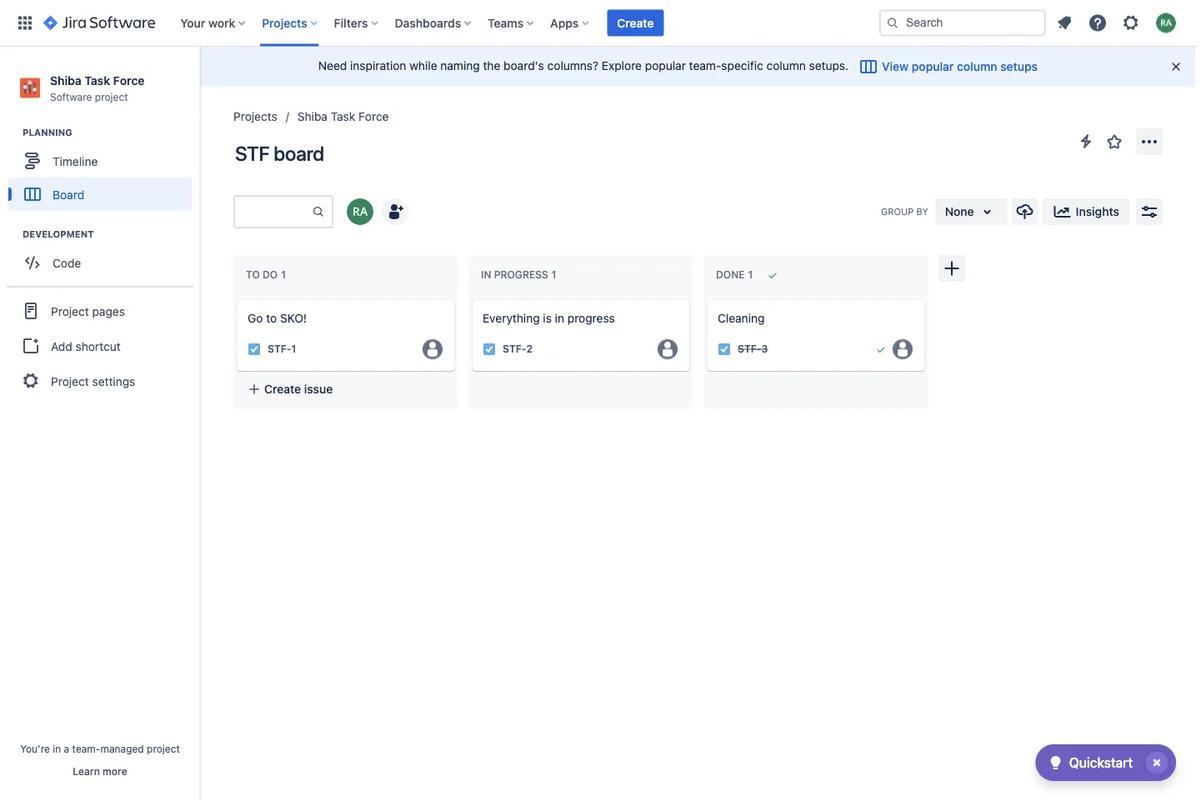 Task type: locate. For each thing, give the bounding box(es) containing it.
shiba for shiba task force
[[297, 110, 328, 123]]

0 horizontal spatial project
[[95, 91, 128, 102]]

0 horizontal spatial shiba
[[50, 73, 81, 87]]

unassigned image
[[893, 339, 913, 359]]

unassigned image
[[423, 339, 443, 359], [658, 339, 678, 359]]

0 vertical spatial task
[[84, 73, 110, 87]]

shiba task force
[[297, 110, 389, 123]]

progress
[[567, 311, 615, 325]]

project settings link
[[7, 363, 193, 399]]

0 horizontal spatial create issue
[[264, 382, 333, 396]]

stf-2 link
[[503, 342, 533, 356]]

ruby anderson image
[[347, 198, 373, 225]]

1 horizontal spatial column
[[957, 60, 997, 73]]

appswitcher icon image
[[15, 13, 35, 33]]

1 horizontal spatial create issue image
[[463, 288, 483, 308]]

jira software image
[[43, 13, 155, 33], [43, 13, 155, 33]]

stf- right task image
[[268, 343, 291, 355]]

0 vertical spatial projects
[[262, 16, 307, 30]]

create up explore
[[617, 16, 654, 30]]

none
[[945, 205, 974, 218]]

2 issue from the left
[[774, 382, 803, 396]]

create issue down 1
[[264, 382, 333, 396]]

dismiss image
[[1169, 60, 1183, 73]]

by
[[916, 206, 928, 217]]

0 vertical spatial in
[[555, 311, 564, 325]]

create issue image for go to sko!
[[228, 288, 248, 308]]

stf board
[[235, 142, 324, 165]]

group by
[[881, 206, 928, 217]]

create inside button
[[617, 16, 654, 30]]

force left 'sidebar navigation' icon
[[113, 73, 145, 87]]

2 create issue image from the left
[[463, 288, 483, 308]]

stf-3 link
[[738, 342, 768, 356]]

1 horizontal spatial create issue
[[734, 382, 803, 396]]

progress
[[494, 269, 548, 281]]

shiba up software
[[50, 73, 81, 87]]

2 horizontal spatial create
[[734, 382, 771, 396]]

in left a at the bottom
[[53, 743, 61, 754]]

project inside project settings link
[[51, 374, 89, 388]]

in progress
[[481, 269, 548, 281]]

0 horizontal spatial stf-
[[268, 343, 291, 355]]

quickstart
[[1069, 755, 1133, 771]]

1 horizontal spatial project
[[147, 743, 180, 754]]

issue
[[304, 382, 333, 396], [774, 382, 803, 396]]

project for project pages
[[51, 304, 89, 318]]

star stf board image
[[1104, 132, 1124, 152]]

0 vertical spatial force
[[113, 73, 145, 87]]

go
[[248, 311, 263, 325]]

popular inside button
[[912, 60, 954, 73]]

project inside project pages link
[[51, 304, 89, 318]]

shiba inside shiba task force link
[[297, 110, 328, 123]]

banner
[[0, 0, 1196, 47]]

task image left stf-3 link
[[718, 342, 731, 356]]

code
[[53, 256, 81, 269]]

shiba inside shiba task force software project
[[50, 73, 81, 87]]

0 vertical spatial project
[[51, 304, 89, 318]]

check image
[[1046, 753, 1066, 773]]

a
[[64, 743, 69, 754]]

1 vertical spatial project
[[147, 743, 180, 754]]

1 project from the top
[[51, 304, 89, 318]]

task inside shiba task force software project
[[84, 73, 110, 87]]

create issue image
[[698, 288, 718, 308]]

shiba
[[50, 73, 81, 87], [297, 110, 328, 123]]

projects up "stf"
[[233, 110, 277, 123]]

popular right view
[[912, 60, 954, 73]]

your work
[[180, 16, 235, 30]]

popular right explore
[[645, 59, 686, 72]]

naming
[[440, 59, 480, 72]]

1 horizontal spatial issue
[[774, 382, 803, 396]]

setups
[[1000, 60, 1038, 73]]

1 vertical spatial project
[[51, 374, 89, 388]]

shiba for shiba task force software project
[[50, 73, 81, 87]]

1 create issue from the left
[[264, 382, 333, 396]]

1 horizontal spatial popular
[[912, 60, 954, 73]]

create for go to sko!
[[264, 382, 301, 396]]

board link
[[8, 178, 192, 211]]

team-
[[689, 59, 721, 72], [72, 743, 100, 754]]

force for shiba task force software project
[[113, 73, 145, 87]]

0 vertical spatial team-
[[689, 59, 721, 72]]

force down inspiration
[[358, 110, 389, 123]]

group
[[881, 206, 914, 217]]

in
[[555, 311, 564, 325], [53, 743, 61, 754]]

learn
[[73, 765, 100, 777]]

2 project from the top
[[51, 374, 89, 388]]

1 horizontal spatial shiba
[[297, 110, 328, 123]]

2 stf- from the left
[[503, 343, 526, 355]]

settings
[[92, 374, 135, 388]]

task image
[[483, 342, 496, 356], [718, 342, 731, 356]]

2 create issue button from the left
[[708, 374, 924, 404]]

1 horizontal spatial task image
[[718, 342, 731, 356]]

add
[[51, 339, 72, 353]]

0 horizontal spatial team-
[[72, 743, 100, 754]]

dismiss quickstart image
[[1144, 749, 1170, 776]]

in
[[481, 269, 491, 281]]

create issue image up go
[[228, 288, 248, 308]]

projects for projects link
[[233, 110, 277, 123]]

force inside shiba task force software project
[[113, 73, 145, 87]]

notifications image
[[1054, 13, 1074, 33]]

stf-2
[[503, 343, 533, 355]]

0 horizontal spatial task
[[84, 73, 110, 87]]

none button
[[935, 198, 1007, 225]]

0 horizontal spatial issue
[[304, 382, 333, 396]]

project
[[95, 91, 128, 102], [147, 743, 180, 754]]

1 horizontal spatial stf-
[[503, 343, 526, 355]]

everything
[[483, 311, 540, 325]]

0 vertical spatial project
[[95, 91, 128, 102]]

3 stf- from the left
[[738, 343, 762, 355]]

create for cleaning
[[734, 382, 771, 396]]

create
[[617, 16, 654, 30], [264, 382, 301, 396], [734, 382, 771, 396]]

1 horizontal spatial create
[[617, 16, 654, 30]]

unassigned image for everything is in progress
[[658, 339, 678, 359]]

apps button
[[545, 10, 595, 36]]

0 horizontal spatial column
[[766, 59, 806, 72]]

0 horizontal spatial create
[[264, 382, 301, 396]]

1 vertical spatial shiba
[[297, 110, 328, 123]]

create down stf-1 link
[[264, 382, 301, 396]]

stf- down cleaning
[[738, 343, 762, 355]]

task up software
[[84, 73, 110, 87]]

while
[[409, 59, 437, 72]]

1 stf- from the left
[[268, 343, 291, 355]]

1 horizontal spatial create issue button
[[708, 374, 924, 404]]

2 horizontal spatial stf-
[[738, 343, 762, 355]]

planning image
[[3, 123, 23, 143]]

projects inside popup button
[[262, 16, 307, 30]]

group
[[7, 286, 193, 404]]

automations menu button icon image
[[1076, 131, 1096, 151]]

filters button
[[329, 10, 385, 36]]

column left "setups."
[[766, 59, 806, 72]]

1 vertical spatial force
[[358, 110, 389, 123]]

1 create issue button from the left
[[238, 374, 454, 404]]

0 horizontal spatial force
[[113, 73, 145, 87]]

create down stf-3 link
[[734, 382, 771, 396]]

project right managed
[[147, 743, 180, 754]]

1 horizontal spatial unassigned image
[[658, 339, 678, 359]]

create issue
[[264, 382, 333, 396], [734, 382, 803, 396]]

create issue down 3
[[734, 382, 803, 396]]

1 horizontal spatial team-
[[689, 59, 721, 72]]

create issue button
[[238, 374, 454, 404], [708, 374, 924, 404]]

view settings image
[[1139, 202, 1159, 222]]

0 horizontal spatial create issue button
[[238, 374, 454, 404]]

0 horizontal spatial unassigned image
[[423, 339, 443, 359]]

1 create issue image from the left
[[228, 288, 248, 308]]

1 vertical spatial task
[[331, 110, 355, 123]]

do
[[263, 269, 278, 281]]

more image
[[1139, 132, 1159, 152]]

import image
[[1015, 202, 1035, 222]]

Search this board text field
[[235, 197, 312, 227]]

in right is
[[555, 311, 564, 325]]

unassigned image for go to sko!
[[423, 339, 443, 359]]

task down need
[[331, 110, 355, 123]]

you're in a team-managed project
[[20, 743, 180, 754]]

create issue image for everything is in progress
[[463, 288, 483, 308]]

1 issue from the left
[[304, 382, 333, 396]]

planning
[[23, 127, 72, 138]]

board's
[[504, 59, 544, 72]]

shiba up the board
[[297, 110, 328, 123]]

issue for go to sko!
[[304, 382, 333, 396]]

development group
[[8, 228, 199, 284]]

0 horizontal spatial in
[[53, 743, 61, 754]]

1 task image from the left
[[483, 342, 496, 356]]

0 vertical spatial shiba
[[50, 73, 81, 87]]

stf-1
[[268, 343, 296, 355]]

project
[[51, 304, 89, 318], [51, 374, 89, 388]]

task
[[84, 73, 110, 87], [331, 110, 355, 123]]

project down add
[[51, 374, 89, 388]]

1 unassigned image from the left
[[423, 339, 443, 359]]

project right software
[[95, 91, 128, 102]]

2 task image from the left
[[718, 342, 731, 356]]

teams
[[488, 16, 524, 30]]

3
[[761, 343, 768, 355]]

task image left stf-2 link
[[483, 342, 496, 356]]

0 horizontal spatial create issue image
[[228, 288, 248, 308]]

column left setups
[[957, 60, 997, 73]]

stf-
[[268, 343, 291, 355], [503, 343, 526, 355], [738, 343, 762, 355]]

everything is in progress
[[483, 311, 615, 325]]

to
[[266, 311, 277, 325]]

create issue image
[[228, 288, 248, 308], [463, 288, 483, 308]]

popular
[[645, 59, 686, 72], [912, 60, 954, 73]]

project pages
[[51, 304, 125, 318]]

is
[[543, 311, 552, 325]]

project up add
[[51, 304, 89, 318]]

2 create issue from the left
[[734, 382, 803, 396]]

columns?
[[547, 59, 599, 72]]

view popular column setups button
[[849, 53, 1048, 80]]

projects
[[262, 16, 307, 30], [233, 110, 277, 123]]

create issue image down 'in'
[[463, 288, 483, 308]]

projects link
[[233, 107, 277, 127]]

stf- down everything
[[503, 343, 526, 355]]

1 horizontal spatial task
[[331, 110, 355, 123]]

1 horizontal spatial force
[[358, 110, 389, 123]]

2 unassigned image from the left
[[658, 339, 678, 359]]

software
[[50, 91, 92, 102]]

1 vertical spatial projects
[[233, 110, 277, 123]]

dashboards
[[395, 16, 461, 30]]

cleaning
[[718, 311, 765, 325]]

banner containing your work
[[0, 0, 1196, 47]]

1 vertical spatial in
[[53, 743, 61, 754]]

projects right work
[[262, 16, 307, 30]]

work
[[208, 16, 235, 30]]

go to sko!
[[248, 311, 307, 325]]

learn more button
[[73, 764, 127, 778]]

create issue button down 3
[[708, 374, 924, 404]]

0 horizontal spatial task image
[[483, 342, 496, 356]]

create issue button down 1
[[238, 374, 454, 404]]



Task type: vqa. For each thing, say whether or not it's contained in the screenshot.
Change view IMAGE
no



Task type: describe. For each thing, give the bounding box(es) containing it.
create column image
[[942, 258, 962, 278]]

add shortcut button
[[7, 329, 193, 363]]

done
[[716, 269, 745, 281]]

projects for projects popup button in the top of the page
[[262, 16, 307, 30]]

stf- for is
[[503, 343, 526, 355]]

insights button
[[1042, 198, 1129, 225]]

shiba task force software project
[[50, 73, 145, 102]]

add shortcut
[[51, 339, 121, 353]]

create issue button for cleaning
[[708, 374, 924, 404]]

task image
[[248, 342, 261, 356]]

stf-1 link
[[268, 342, 296, 356]]

insights image
[[1052, 202, 1072, 222]]

filters
[[334, 16, 368, 30]]

task for shiba task force software project
[[84, 73, 110, 87]]

project inside shiba task force software project
[[95, 91, 128, 102]]

create button
[[607, 10, 664, 36]]

shortcut
[[75, 339, 121, 353]]

stf
[[235, 142, 269, 165]]

learn more
[[73, 765, 127, 777]]

0 horizontal spatial popular
[[645, 59, 686, 72]]

issue for cleaning
[[774, 382, 803, 396]]

dashboards button
[[390, 10, 478, 36]]

inspiration
[[350, 59, 406, 72]]

teams button
[[483, 10, 540, 36]]

create issue button for go to sko!
[[238, 374, 454, 404]]

the
[[483, 59, 500, 72]]

to do element
[[246, 269, 289, 281]]

project settings
[[51, 374, 135, 388]]

you're
[[20, 743, 50, 754]]

help image
[[1088, 13, 1108, 33]]

need
[[318, 59, 347, 72]]

development
[[23, 229, 94, 240]]

specific
[[721, 59, 763, 72]]

1 horizontal spatial in
[[555, 311, 564, 325]]

code link
[[8, 246, 192, 279]]

done image
[[874, 342, 888, 356]]

need inspiration while naming the board's columns? explore popular team-specific column setups.
[[318, 59, 849, 72]]

projects button
[[257, 10, 324, 36]]

task image for everything is in progress
[[483, 342, 496, 356]]

Search field
[[879, 10, 1046, 36]]

insights
[[1076, 205, 1119, 218]]

column inside button
[[957, 60, 997, 73]]

board
[[53, 187, 84, 201]]

quickstart button
[[1036, 744, 1176, 781]]

sidebar navigation image
[[182, 67, 218, 100]]

create issue for cleaning
[[734, 382, 803, 396]]

explore
[[602, 59, 642, 72]]

development image
[[3, 224, 23, 244]]

timeline
[[53, 154, 98, 168]]

1 vertical spatial team-
[[72, 743, 100, 754]]

done element
[[716, 269, 756, 281]]

your profile and settings image
[[1156, 13, 1176, 33]]

done image
[[874, 342, 888, 356]]

apps
[[550, 16, 579, 30]]

settings image
[[1121, 13, 1141, 33]]

pages
[[92, 304, 125, 318]]

more
[[103, 765, 127, 777]]

to
[[246, 269, 260, 281]]

view popular column setups
[[882, 60, 1038, 73]]

stf-3
[[738, 343, 768, 355]]

stf- for to
[[268, 343, 291, 355]]

task for shiba task force
[[331, 110, 355, 123]]

project pages link
[[7, 293, 193, 329]]

add people image
[[385, 202, 405, 222]]

1
[[291, 343, 296, 355]]

primary element
[[10, 0, 879, 46]]

sko!
[[280, 311, 307, 325]]

your
[[180, 16, 205, 30]]

force for shiba task force
[[358, 110, 389, 123]]

group containing project pages
[[7, 286, 193, 404]]

to do
[[246, 269, 278, 281]]

board
[[274, 142, 324, 165]]

view
[[882, 60, 909, 73]]

timeline link
[[8, 144, 192, 178]]

create issue for go to sko!
[[264, 382, 333, 396]]

managed
[[100, 743, 144, 754]]

planning group
[[8, 126, 199, 216]]

task image for cleaning
[[718, 342, 731, 356]]

setups.
[[809, 59, 849, 72]]

search image
[[886, 16, 899, 30]]

shiba task force link
[[297, 107, 389, 127]]

your work button
[[175, 10, 252, 36]]

project for project settings
[[51, 374, 89, 388]]

in progress element
[[481, 269, 560, 281]]

2
[[526, 343, 533, 355]]



